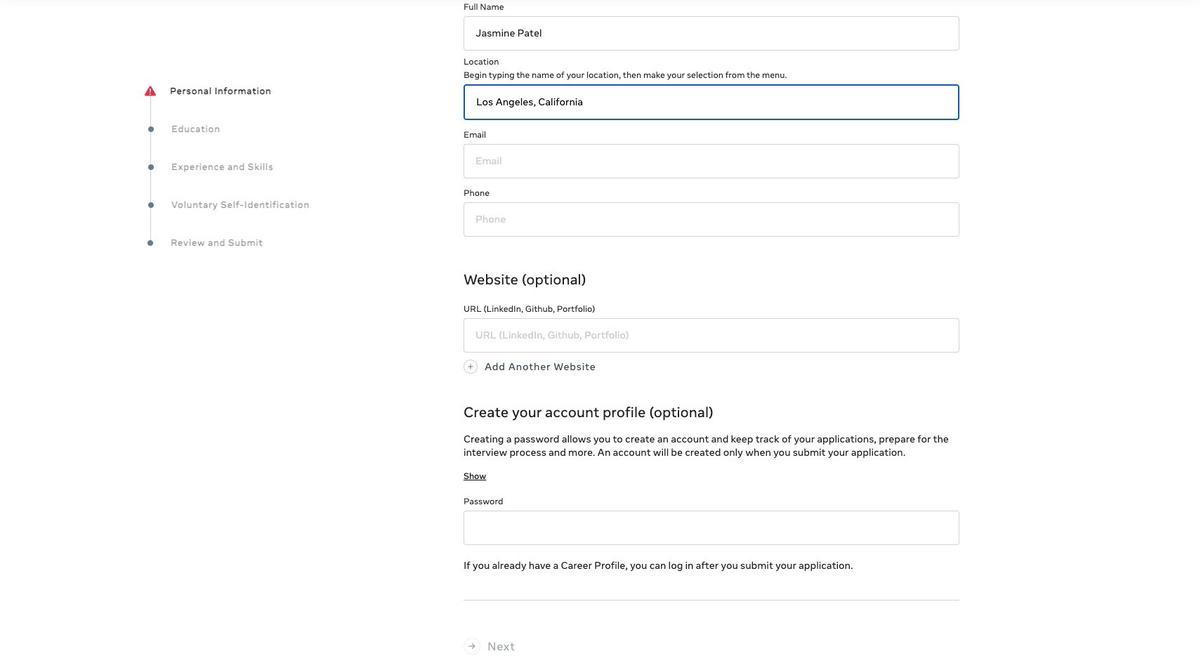 Task type: locate. For each thing, give the bounding box(es) containing it.
None password field
[[464, 510, 959, 545]]

Full Name text field
[[464, 16, 959, 51]]

Phone text field
[[464, 202, 959, 237]]

URL (LinkedIn, Github, Portfolio) text field
[[464, 318, 959, 353]]

Location text field
[[464, 84, 959, 120]]



Task type: describe. For each thing, give the bounding box(es) containing it.
Email text field
[[464, 144, 959, 179]]



Task type: vqa. For each thing, say whether or not it's contained in the screenshot.
Desktop Nav Logo
no



